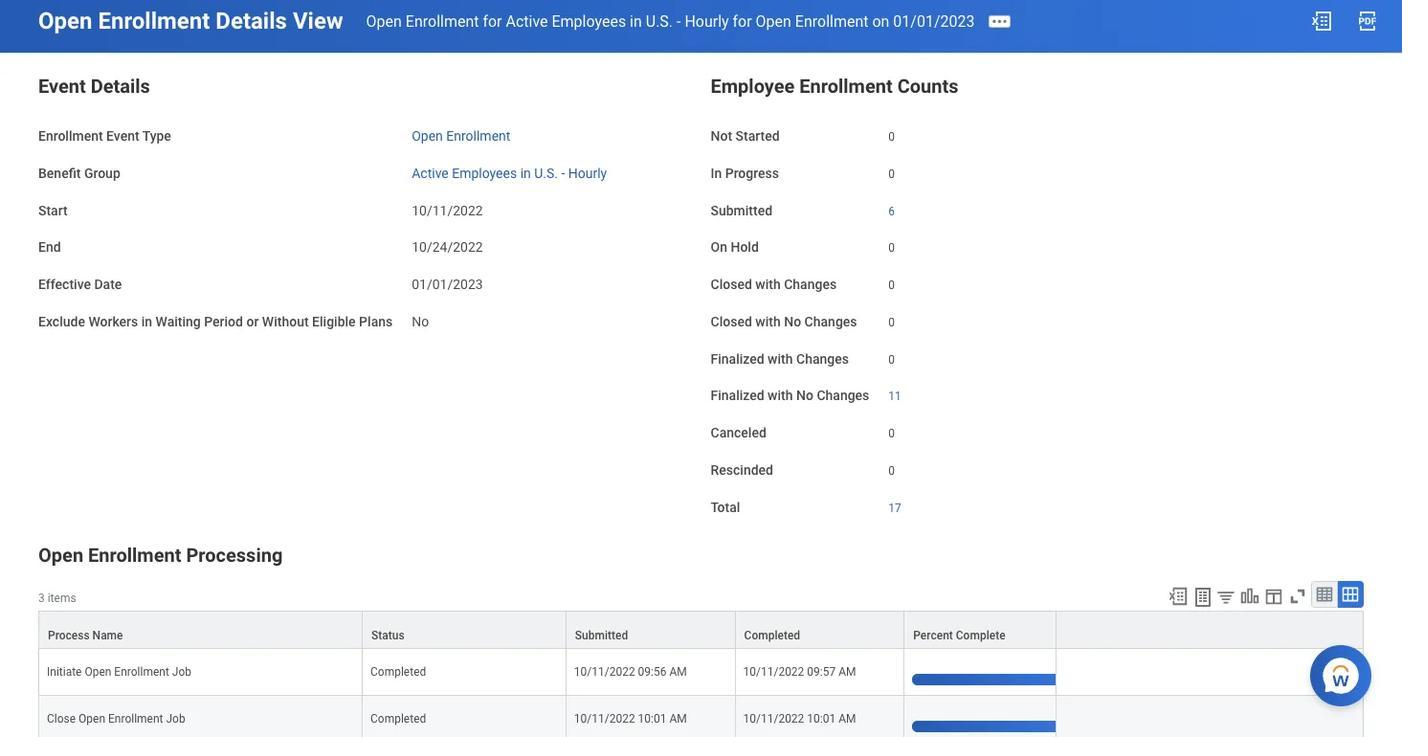 Task type: vqa. For each thing, say whether or not it's contained in the screenshot.


Task type: locate. For each thing, give the bounding box(es) containing it.
event
[[38, 75, 86, 98], [106, 128, 139, 144]]

2 completed element from the top
[[371, 709, 426, 726]]

job
[[172, 666, 191, 679], [166, 713, 185, 726]]

active employees in u.s. - hourly
[[412, 165, 607, 181]]

1 vertical spatial 01/01/2023
[[412, 277, 483, 292]]

8 0 from the top
[[889, 464, 895, 478]]

0 horizontal spatial employees
[[452, 165, 517, 181]]

am down 10/11/2022 09:56 am
[[670, 713, 687, 726]]

1 horizontal spatial employees
[[552, 12, 626, 30]]

4 0 from the top
[[889, 279, 895, 292]]

enrollment
[[98, 8, 210, 34], [406, 12, 479, 30], [796, 12, 869, 30], [800, 75, 893, 98], [38, 128, 103, 144], [447, 128, 511, 144], [88, 544, 181, 567], [114, 666, 169, 679], [108, 713, 163, 726]]

2 vertical spatial completed
[[371, 713, 426, 726]]

employee enrollment counts group
[[711, 71, 1365, 517]]

8 0 button from the top
[[889, 463, 898, 479]]

group
[[84, 165, 120, 181]]

items
[[48, 592, 76, 605]]

row up 09:56
[[38, 611, 1365, 650]]

11
[[889, 390, 902, 403]]

0 vertical spatial export to excel image
[[1311, 10, 1334, 33]]

2 10/11/2022 10:01 am from the left
[[744, 713, 856, 726]]

am right 09:56
[[670, 666, 687, 679]]

10/11/2022 10:01 am down 10/11/2022 09:57 am
[[744, 713, 856, 726]]

am
[[670, 666, 687, 679], [839, 666, 856, 679], [670, 713, 687, 726], [839, 713, 856, 726]]

export to excel image inside toolbar
[[1168, 586, 1189, 607]]

hold
[[731, 240, 759, 255]]

no right plans
[[412, 314, 429, 329]]

with
[[756, 277, 781, 292], [756, 314, 781, 329], [768, 351, 793, 366], [768, 388, 793, 403]]

0 horizontal spatial export to excel image
[[1168, 586, 1189, 607]]

0 vertical spatial employees
[[552, 12, 626, 30]]

1 vertical spatial export to excel image
[[1168, 586, 1189, 607]]

in
[[711, 165, 722, 181]]

process
[[48, 629, 90, 643]]

1 horizontal spatial -
[[677, 12, 681, 30]]

0 for in progress
[[889, 167, 895, 181]]

0 horizontal spatial submitted
[[575, 629, 628, 643]]

0 for on hold
[[889, 242, 895, 255]]

employees inside event details group
[[452, 165, 517, 181]]

6 0 from the top
[[889, 353, 895, 366]]

employee enrollment counts button
[[711, 75, 959, 98]]

1 10:01 from the left
[[638, 713, 667, 726]]

close open enrollment job element
[[47, 709, 185, 726]]

employees
[[552, 12, 626, 30], [452, 165, 517, 181]]

1 finalized from the top
[[711, 351, 765, 366]]

row down 09:56
[[38, 696, 1365, 737]]

open enrollment processing
[[38, 544, 283, 567]]

type
[[142, 128, 171, 144]]

rescinded
[[711, 462, 774, 478]]

row for close open enrollment job
[[38, 650, 1365, 696]]

no
[[412, 314, 429, 329], [784, 314, 802, 329], [797, 388, 814, 403]]

details inside event details group
[[91, 75, 150, 98]]

closed for closed with changes
[[711, 277, 752, 292]]

01/01/2023 right on
[[894, 12, 975, 30]]

0 for closed with changes
[[889, 279, 895, 292]]

1 vertical spatial employees
[[452, 165, 517, 181]]

1 completed element from the top
[[371, 662, 426, 679]]

with down closed with changes
[[756, 314, 781, 329]]

job for initiate open enrollment job
[[172, 666, 191, 679]]

export to excel image for close open enrollment job
[[1168, 586, 1189, 607]]

1 vertical spatial active
[[412, 165, 449, 181]]

no up finalized with changes
[[784, 314, 802, 329]]

in inside active employees in u.s. - hourly link
[[521, 165, 531, 181]]

submitted
[[711, 203, 773, 218], [575, 629, 628, 643]]

3 items
[[38, 592, 76, 605]]

1 vertical spatial event
[[106, 128, 139, 144]]

10/11/2022 10:01 am down 10/11/2022 09:56 am
[[574, 713, 687, 726]]

process name
[[48, 629, 123, 643]]

completed element
[[371, 662, 426, 679], [371, 709, 426, 726]]

start element
[[412, 191, 483, 220]]

with up closed with no changes
[[756, 277, 781, 292]]

1 horizontal spatial 10/11/2022 10:01 am
[[744, 713, 856, 726]]

3 0 from the top
[[889, 242, 895, 255]]

without
[[262, 314, 309, 329]]

6 0 button from the top
[[889, 352, 898, 367]]

1 horizontal spatial in
[[521, 165, 531, 181]]

5 0 button from the top
[[889, 315, 898, 330]]

3
[[38, 592, 45, 605]]

0 vertical spatial active
[[506, 12, 548, 30]]

1 vertical spatial finalized
[[711, 388, 765, 403]]

2 horizontal spatial in
[[630, 12, 642, 30]]

1 vertical spatial details
[[91, 75, 150, 98]]

1 vertical spatial -
[[562, 165, 565, 181]]

1 horizontal spatial export to excel image
[[1311, 10, 1334, 33]]

0 horizontal spatial active
[[412, 165, 449, 181]]

10/11/2022 left the 09:57
[[744, 666, 805, 679]]

u.s. inside active employees in u.s. - hourly link
[[535, 165, 558, 181]]

0 vertical spatial hourly
[[685, 12, 729, 30]]

10:01
[[638, 713, 667, 726], [808, 713, 836, 726]]

completed element for 10/11/2022 09:56 am
[[371, 662, 426, 679]]

close
[[47, 713, 76, 726]]

5 0 from the top
[[889, 316, 895, 329]]

1 horizontal spatial 01/01/2023
[[894, 12, 975, 30]]

percent complete
[[914, 629, 1006, 643]]

0 vertical spatial closed
[[711, 277, 752, 292]]

changes up finalized with no changes
[[797, 351, 849, 366]]

no for closed
[[784, 314, 802, 329]]

close open enrollment job
[[47, 713, 185, 726]]

0 vertical spatial -
[[677, 12, 681, 30]]

open enrollment processing button
[[38, 544, 283, 567]]

waiting
[[156, 314, 201, 329]]

event up enrollment event type
[[38, 75, 86, 98]]

2 cell from the top
[[1057, 696, 1365, 737]]

10:01 down 09:56
[[638, 713, 667, 726]]

10/11/2022 09:57 am
[[744, 666, 856, 679]]

select to filter grid data image
[[1216, 587, 1237, 607]]

finalized for finalized with no changes
[[711, 388, 765, 403]]

active
[[506, 12, 548, 30], [412, 165, 449, 181]]

1 0 from the top
[[889, 130, 895, 144]]

2 0 from the top
[[889, 167, 895, 181]]

2 for from the left
[[733, 12, 752, 30]]

cell
[[1057, 650, 1365, 696], [1057, 696, 1365, 737]]

0 vertical spatial in
[[630, 12, 642, 30]]

hourly inside event details group
[[569, 165, 607, 181]]

plans
[[359, 314, 393, 329]]

initiate open enrollment job element
[[47, 662, 191, 679]]

effective date element
[[412, 265, 483, 294]]

0 button for closed with changes
[[889, 278, 898, 293]]

event left "type"
[[106, 128, 139, 144]]

1 0 button from the top
[[889, 129, 898, 145]]

completed element for 10/11/2022 10:01 am
[[371, 709, 426, 726]]

row down submitted popup button
[[38, 650, 1365, 696]]

export to worksheets image
[[1192, 586, 1215, 609]]

17
[[889, 501, 902, 515]]

details
[[216, 8, 287, 34], [91, 75, 150, 98]]

open enrollment details view
[[38, 8, 343, 34]]

0 horizontal spatial details
[[91, 75, 150, 98]]

0 horizontal spatial 01/01/2023
[[412, 277, 483, 292]]

10/11/2022 10:01 am
[[574, 713, 687, 726], [744, 713, 856, 726]]

2 vertical spatial in
[[141, 314, 152, 329]]

open right initiate
[[85, 666, 111, 679]]

4 0 button from the top
[[889, 278, 898, 293]]

name
[[92, 629, 123, 643]]

finalized for finalized with changes
[[711, 351, 765, 366]]

open
[[38, 8, 92, 34], [366, 12, 402, 30], [756, 12, 792, 30], [412, 128, 443, 144], [38, 544, 83, 567], [85, 666, 111, 679], [79, 713, 105, 726]]

changes
[[784, 277, 837, 292], [805, 314, 858, 329], [797, 351, 849, 366], [817, 388, 870, 403]]

10/11/2022 down 10/11/2022 09:57 am
[[744, 713, 805, 726]]

0 horizontal spatial event
[[38, 75, 86, 98]]

0 vertical spatial submitted
[[711, 203, 773, 218]]

for
[[483, 12, 502, 30], [733, 12, 752, 30]]

2 row from the top
[[38, 650, 1365, 696]]

with down finalized with changes
[[768, 388, 793, 403]]

started
[[736, 128, 780, 144]]

details up enrollment event type
[[91, 75, 150, 98]]

1 closed from the top
[[711, 277, 752, 292]]

0
[[889, 130, 895, 144], [889, 167, 895, 181], [889, 242, 895, 255], [889, 279, 895, 292], [889, 316, 895, 329], [889, 353, 895, 366], [889, 427, 895, 440], [889, 464, 895, 478]]

initiate open enrollment job
[[47, 666, 191, 679]]

01/01/2023 down 10/24/2022 at the left
[[412, 277, 483, 292]]

0 button for finalized with changes
[[889, 352, 898, 367]]

1 vertical spatial in
[[521, 165, 531, 181]]

completed
[[745, 629, 801, 643], [371, 666, 426, 679], [371, 713, 426, 726]]

job down process name "popup button"
[[172, 666, 191, 679]]

1 vertical spatial submitted
[[575, 629, 628, 643]]

expand/collapse chart image
[[1240, 586, 1261, 607]]

0 for rescinded
[[889, 464, 895, 478]]

export to excel image left view printable version (pdf) image at right
[[1311, 10, 1334, 33]]

submitted up hold
[[711, 203, 773, 218]]

changes up finalized with changes
[[805, 314, 858, 329]]

2 0 button from the top
[[889, 166, 898, 182]]

details left view
[[216, 8, 287, 34]]

1 vertical spatial hourly
[[569, 165, 607, 181]]

1 vertical spatial closed
[[711, 314, 752, 329]]

1 horizontal spatial submitted
[[711, 203, 773, 218]]

1 cell from the top
[[1057, 650, 1365, 696]]

0 horizontal spatial u.s.
[[535, 165, 558, 181]]

1 row from the top
[[38, 611, 1365, 650]]

u.s.
[[646, 12, 673, 30], [535, 165, 558, 181]]

0 horizontal spatial for
[[483, 12, 502, 30]]

with for finalized with no changes
[[768, 388, 793, 403]]

row containing process name
[[38, 611, 1365, 650]]

on
[[873, 12, 890, 30]]

6
[[889, 204, 895, 218]]

closed down closed with changes
[[711, 314, 752, 329]]

row containing initiate open enrollment job
[[38, 650, 1365, 696]]

10/11/2022 up end element
[[412, 203, 483, 218]]

0 vertical spatial finalized
[[711, 351, 765, 366]]

0 button
[[889, 129, 898, 145], [889, 166, 898, 182], [889, 241, 898, 256], [889, 278, 898, 293], [889, 315, 898, 330], [889, 352, 898, 367], [889, 426, 898, 442], [889, 463, 898, 479]]

row
[[38, 611, 1365, 650], [38, 650, 1365, 696], [38, 696, 1365, 737]]

-
[[677, 12, 681, 30], [562, 165, 565, 181]]

table image
[[1316, 585, 1335, 604]]

progress
[[726, 165, 779, 181]]

1 horizontal spatial for
[[733, 12, 752, 30]]

0 vertical spatial job
[[172, 666, 191, 679]]

no inside event details group
[[412, 314, 429, 329]]

expand table image
[[1342, 585, 1361, 604]]

changes left 11
[[817, 388, 870, 403]]

0 horizontal spatial in
[[141, 314, 152, 329]]

0 for closed with no changes
[[889, 316, 895, 329]]

7 0 from the top
[[889, 427, 895, 440]]

finalized up canceled
[[711, 388, 765, 403]]

0 horizontal spatial 10:01
[[638, 713, 667, 726]]

0 horizontal spatial 10/11/2022 10:01 am
[[574, 713, 687, 726]]

with for closed with no changes
[[756, 314, 781, 329]]

3 0 button from the top
[[889, 241, 898, 256]]

10/11/2022
[[412, 203, 483, 218], [574, 666, 635, 679], [744, 666, 805, 679], [574, 713, 635, 726], [744, 713, 805, 726]]

end element
[[412, 228, 483, 257]]

2 finalized from the top
[[711, 388, 765, 403]]

finalized
[[711, 351, 765, 366], [711, 388, 765, 403]]

exclude workers in waiting period or without eligible plans element
[[412, 302, 429, 331]]

date
[[94, 277, 122, 292]]

0 horizontal spatial -
[[562, 165, 565, 181]]

1 horizontal spatial u.s.
[[646, 12, 673, 30]]

1 vertical spatial completed element
[[371, 709, 426, 726]]

processing
[[186, 544, 283, 567]]

finalized down closed with no changes
[[711, 351, 765, 366]]

0 button for on hold
[[889, 241, 898, 256]]

open up start element
[[412, 128, 443, 144]]

0 horizontal spatial hourly
[[569, 165, 607, 181]]

with down closed with no changes
[[768, 351, 793, 366]]

export to excel image
[[1311, 10, 1334, 33], [1168, 586, 1189, 607]]

6 button
[[889, 203, 898, 219]]

percent
[[914, 629, 954, 643]]

view printable version (pdf) image
[[1357, 10, 1380, 33]]

0 button for rescinded
[[889, 463, 898, 479]]

2 10:01 from the left
[[808, 713, 836, 726]]

export to excel image left export to worksheets image
[[1168, 586, 1189, 607]]

3 row from the top
[[38, 696, 1365, 737]]

no down finalized with changes
[[797, 388, 814, 403]]

1 vertical spatial completed
[[371, 666, 426, 679]]

7 0 button from the top
[[889, 426, 898, 442]]

0 for canceled
[[889, 427, 895, 440]]

in
[[630, 12, 642, 30], [521, 165, 531, 181], [141, 314, 152, 329]]

1 horizontal spatial 10:01
[[808, 713, 836, 726]]

2 closed from the top
[[711, 314, 752, 329]]

job down initiate open enrollment job
[[166, 713, 185, 726]]

toolbar
[[1160, 581, 1364, 611]]

job for close open enrollment job
[[166, 713, 185, 726]]

submitted up 10/11/2022 09:56 am
[[575, 629, 628, 643]]

open right view
[[366, 12, 402, 30]]

0 vertical spatial details
[[216, 8, 287, 34]]

0 button for closed with no changes
[[889, 315, 898, 330]]

1 horizontal spatial active
[[506, 12, 548, 30]]

completed for 10/11/2022 09:56 am
[[371, 666, 426, 679]]

1 vertical spatial u.s.
[[535, 165, 558, 181]]

1 horizontal spatial details
[[216, 8, 287, 34]]

10/11/2022 09:56 am
[[574, 666, 687, 679]]

active employees in u.s. - hourly link
[[412, 162, 607, 181]]

closed down on hold
[[711, 277, 752, 292]]

toolbar inside open enrollment processing group
[[1160, 581, 1364, 611]]

cell for 10/11/2022 09:57 am
[[1057, 650, 1365, 696]]

10:01 down the 09:57
[[808, 713, 836, 726]]

1 vertical spatial job
[[166, 713, 185, 726]]

0 vertical spatial completed element
[[371, 662, 426, 679]]

0 vertical spatial completed
[[745, 629, 801, 643]]



Task type: describe. For each thing, give the bounding box(es) containing it.
09:57
[[808, 666, 836, 679]]

0 for not started
[[889, 130, 895, 144]]

10/11/2022 inside event details group
[[412, 203, 483, 218]]

closed with no changes
[[711, 314, 858, 329]]

not
[[711, 128, 733, 144]]

with for finalized with changes
[[768, 351, 793, 366]]

in progress
[[711, 165, 779, 181]]

employee
[[711, 75, 795, 98]]

effective
[[38, 277, 91, 292]]

open enrollment for active employees in u.s. - hourly for open enrollment on 01/01/2023 link
[[366, 12, 975, 30]]

0 vertical spatial event
[[38, 75, 86, 98]]

10/24/2022
[[412, 240, 483, 255]]

open up items
[[38, 544, 83, 567]]

period
[[204, 314, 243, 329]]

changes up closed with no changes
[[784, 277, 837, 292]]

10/11/2022 left 09:56
[[574, 666, 635, 679]]

open right the close
[[79, 713, 105, 726]]

finalized with no changes
[[711, 388, 870, 403]]

status
[[372, 629, 405, 643]]

start
[[38, 203, 68, 218]]

0 vertical spatial u.s.
[[646, 12, 673, 30]]

in for exclude workers in waiting period or without eligible plans
[[141, 314, 152, 329]]

1 for from the left
[[483, 12, 502, 30]]

initiate
[[47, 666, 82, 679]]

exclude workers in waiting period or without eligible plans
[[38, 314, 393, 329]]

0 vertical spatial 01/01/2023
[[894, 12, 975, 30]]

row containing close open enrollment job
[[38, 696, 1365, 737]]

completed button
[[736, 612, 904, 649]]

enrollment event type
[[38, 128, 171, 144]]

active inside event details group
[[412, 165, 449, 181]]

complete
[[956, 629, 1006, 643]]

end
[[38, 240, 61, 255]]

10/11/2022 down 10/11/2022 09:56 am
[[574, 713, 635, 726]]

17 button
[[889, 500, 905, 516]]

open enrollment
[[412, 128, 511, 144]]

11 button
[[889, 389, 905, 404]]

am right the 09:57
[[839, 666, 856, 679]]

closed for closed with no changes
[[711, 314, 752, 329]]

cell for 10/11/2022 10:01 am
[[1057, 696, 1365, 737]]

total
[[711, 499, 741, 515]]

closed with changes
[[711, 277, 837, 292]]

export to excel image for 3 items
[[1311, 10, 1334, 33]]

open enrollment processing group
[[38, 540, 1365, 737]]

not started
[[711, 128, 780, 144]]

status button
[[363, 612, 566, 649]]

counts
[[898, 75, 959, 98]]

process name button
[[39, 612, 362, 649]]

completed inside popup button
[[745, 629, 801, 643]]

open up event details
[[38, 8, 92, 34]]

view
[[293, 8, 343, 34]]

submitted inside popup button
[[575, 629, 628, 643]]

open enrollment link
[[412, 124, 511, 144]]

no for finalized
[[797, 388, 814, 403]]

0 for finalized with changes
[[889, 353, 895, 366]]

open enrollment for active employees in u.s. - hourly for open enrollment on 01/01/2023
[[366, 12, 975, 30]]

effective date
[[38, 277, 122, 292]]

completed for 10/11/2022 10:01 am
[[371, 713, 426, 726]]

row for initiate open enrollment job
[[38, 611, 1365, 650]]

fullscreen image
[[1288, 586, 1309, 607]]

canceled
[[711, 425, 767, 440]]

am down 10/11/2022 09:57 am
[[839, 713, 856, 726]]

with for closed with changes
[[756, 277, 781, 292]]

open inside event details group
[[412, 128, 443, 144]]

on
[[711, 240, 728, 255]]

event details group
[[38, 71, 692, 332]]

benefit group
[[38, 165, 120, 181]]

exclude
[[38, 314, 85, 329]]

submitted inside employee enrollment counts group
[[711, 203, 773, 218]]

benefit
[[38, 165, 81, 181]]

0 button for canceled
[[889, 426, 898, 442]]

0 button for not started
[[889, 129, 898, 145]]

01/01/2023 inside event details group
[[412, 277, 483, 292]]

or
[[247, 314, 259, 329]]

click to view/edit grid preferences image
[[1264, 586, 1285, 607]]

open up employee
[[756, 12, 792, 30]]

submitted button
[[567, 612, 735, 649]]

09:56
[[638, 666, 667, 679]]

eligible
[[312, 314, 356, 329]]

percent complete button
[[905, 612, 1056, 649]]

workers
[[88, 314, 138, 329]]

event details button
[[38, 75, 150, 98]]

0 button for in progress
[[889, 166, 898, 182]]

finalized with changes
[[711, 351, 849, 366]]

employee enrollment counts
[[711, 75, 959, 98]]

in for active employees in u.s. - hourly
[[521, 165, 531, 181]]

1 10/11/2022 10:01 am from the left
[[574, 713, 687, 726]]

1 horizontal spatial event
[[106, 128, 139, 144]]

- inside event details group
[[562, 165, 565, 181]]

enrollment inside group
[[800, 75, 893, 98]]

event details
[[38, 75, 150, 98]]

1 horizontal spatial hourly
[[685, 12, 729, 30]]

on hold
[[711, 240, 759, 255]]



